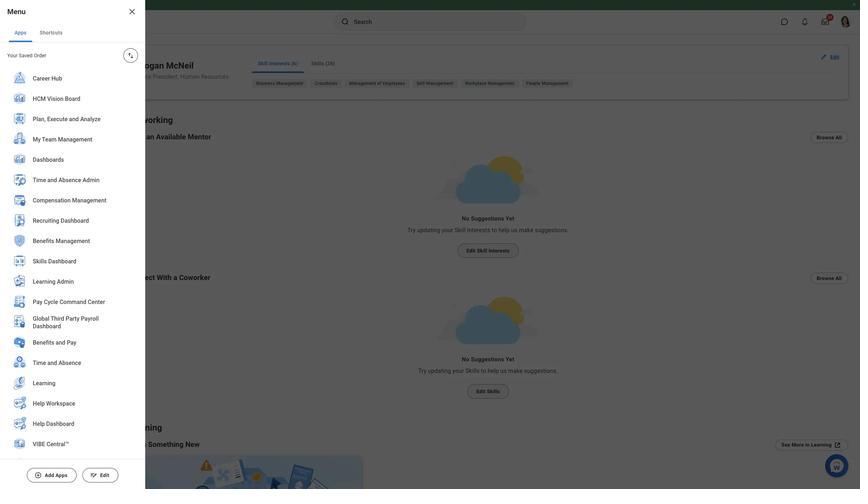 Task type: describe. For each thing, give the bounding box(es) containing it.
external link element
[[833, 441, 842, 450]]

opportunity graph
[[25, 242, 67, 248]]

0 vertical spatial pay
[[33, 299, 42, 306]]

importance of facilities management image
[[129, 456, 362, 489]]

try updating your skill interests to help us make suggestions.
[[408, 227, 569, 234]]

opportunity
[[25, 242, 52, 248]]

workplace
[[465, 81, 487, 86]]

time for time and absence admin
[[33, 177, 46, 184]]

skills dashboard
[[33, 258, 76, 265]]

career hub link
[[9, 69, 137, 90]]

(6)
[[291, 61, 298, 66]]

skill interests (6) button
[[252, 54, 304, 73]]

tab list for menu
[[0, 23, 145, 42]]

browse all for meet an available mentor
[[817, 135, 842, 141]]

sort image
[[127, 52, 134, 59]]

help workspace
[[33, 401, 75, 408]]

my mentorship preferences link
[[24, 277, 99, 284]]

apps inside add apps button
[[55, 473, 67, 479]]

global navigation dialog
[[0, 0, 145, 489]]

learning up cycle
[[33, 279, 55, 286]]

execute
[[47, 116, 68, 123]]

0 vertical spatial us
[[511, 227, 518, 234]]

workplace management
[[465, 81, 515, 86]]

yet for meet an available mentor
[[506, 215, 514, 222]]

resources
[[201, 73, 229, 80]]

0 vertical spatial make
[[519, 227, 534, 234]]

opportunity graph link
[[24, 241, 99, 249]]

yet for connect with a coworker
[[506, 356, 514, 363]]

connect
[[128, 273, 155, 282]]

all for connect with a coworker
[[836, 276, 842, 281]]

compensation management link
[[9, 191, 137, 212]]

my for my mentorship preferences
[[25, 278, 32, 284]]

my team management link
[[9, 130, 137, 151]]

management for business management
[[276, 81, 303, 86]]

1 horizontal spatial skill
[[455, 227, 466, 234]]

recruiting dashboard link
[[9, 211, 137, 232]]

timeline milestone image
[[7, 121, 16, 129]]

help workspace link
[[9, 394, 137, 415]]

management for self-management
[[426, 81, 453, 86]]

list containing career hub
[[0, 69, 145, 481]]

your
[[7, 53, 18, 58]]

my for my gigs
[[25, 207, 32, 212]]

hcm
[[33, 96, 46, 103]]

more
[[792, 442, 804, 448]]

2 vertical spatial interests
[[489, 248, 510, 254]]

time and absence
[[33, 360, 81, 367]]

and for benefits and pay
[[56, 340, 65, 347]]

employees
[[383, 81, 405, 86]]

0 vertical spatial interests
[[269, 61, 290, 66]]

learn something new
[[128, 441, 200, 449]]

vibe central™
[[33, 441, 69, 448]]

browse all for connect with a coworker
[[817, 276, 842, 281]]

search image
[[341, 17, 350, 26]]

plan, execute and analyze
[[33, 116, 101, 123]]

no for coworker
[[462, 356, 469, 363]]

plan link
[[0, 94, 116, 115]]

team
[[42, 136, 56, 143]]

and left the analyze
[[69, 116, 79, 123]]

cycle
[[44, 299, 58, 306]]

order
[[34, 53, 46, 58]]

shortcuts
[[40, 30, 63, 36]]

skills (26) button
[[305, 54, 341, 73]]

feedback
[[25, 189, 47, 195]]

0 vertical spatial to
[[492, 227, 497, 234]]

payroll
[[81, 315, 99, 322]]

hcm vision board
[[33, 96, 80, 103]]

compensation
[[33, 197, 71, 204]]

0 vertical spatial suggestions.
[[535, 227, 569, 234]]

a
[[173, 273, 177, 282]]

help dashboard link
[[9, 414, 137, 435]]

1 vertical spatial make
[[508, 368, 523, 375]]

1 vertical spatial us
[[500, 368, 507, 375]]

workspace
[[46, 401, 75, 408]]

0 vertical spatial suggestions
[[25, 81, 58, 88]]

edit skill interests button
[[458, 244, 519, 258]]

dashboard for recruiting
[[61, 218, 89, 225]]

tab list for logan mcneil
[[243, 54, 837, 73]]

time and absence link
[[9, 353, 137, 374]]

learning right "in"
[[811, 442, 832, 448]]

dashboards link
[[9, 150, 137, 171]]

available
[[156, 133, 186, 141]]

notifications large image
[[801, 18, 809, 25]]

people management
[[526, 81, 569, 86]]

benefits management
[[33, 238, 90, 245]]

an
[[146, 133, 154, 141]]

skills dashboard link
[[9, 252, 137, 273]]

time and absence admin
[[33, 177, 99, 184]]

items
[[57, 171, 70, 177]]

plan
[[25, 101, 37, 108]]

pay cycle command center
[[33, 299, 105, 306]]

skills inside the skills dashboard link
[[33, 258, 47, 265]]

no suggestions yet for connect with a coworker
[[462, 356, 514, 363]]

my applications link
[[24, 224, 99, 231]]

pay cycle command center link
[[9, 292, 137, 313]]

dashboard image
[[7, 80, 16, 89]]

try updating your skills to help us make suggestions.
[[418, 368, 558, 375]]

compensation management
[[33, 197, 106, 204]]

people
[[526, 81, 541, 86]]

onboarding home image
[[7, 100, 16, 109]]

vibe central™ link
[[9, 435, 137, 456]]

edit image
[[820, 53, 828, 61]]

x image
[[128, 7, 137, 16]]

edit skills button
[[467, 385, 509, 399]]

with
[[157, 273, 172, 282]]

management for compensation management
[[72, 197, 106, 204]]

1 horizontal spatial edit button
[[817, 50, 844, 64]]

plan,
[[33, 116, 46, 123]]

external link image
[[833, 441, 842, 450]]

shortcuts button
[[34, 23, 68, 42]]

my for my applications
[[25, 224, 32, 230]]

career hub inside global navigation dialog
[[33, 75, 62, 82]]

party
[[66, 315, 79, 322]]

logan
[[140, 61, 164, 71]]

hcm vision board link
[[9, 89, 137, 110]]

my for my team management
[[33, 136, 41, 143]]

time and absence admin link
[[9, 170, 137, 191]]

suggestions for you link
[[0, 74, 116, 94]]

preferences link
[[24, 259, 99, 267]]

my applications
[[25, 224, 62, 230]]

self-
[[417, 81, 426, 86]]

my gigs
[[25, 207, 44, 212]]

edit right edit "icon"
[[830, 54, 840, 60]]

your for meet an available mentor
[[442, 227, 453, 234]]

crossbows
[[315, 81, 338, 86]]

help for help workspace
[[33, 401, 45, 408]]

add
[[45, 473, 54, 479]]

board
[[65, 96, 80, 103]]

1 horizontal spatial admin
[[83, 177, 99, 184]]

connect with a coworker
[[128, 273, 210, 282]]

central™
[[46, 441, 69, 448]]

president,
[[153, 73, 179, 80]]

updating for meet an available mentor
[[417, 227, 440, 234]]

logan mcneil vice president, human resources
[[140, 61, 229, 80]]

updating for connect with a coworker
[[428, 368, 451, 375]]

my team management
[[33, 136, 92, 143]]

edit skill interests
[[467, 248, 510, 254]]

gigs
[[33, 207, 44, 212]]

1 vertical spatial interests
[[467, 227, 490, 234]]

skills inside skills (26) "button"
[[311, 61, 324, 66]]

of
[[377, 81, 382, 86]]



Task type: locate. For each thing, give the bounding box(es) containing it.
interests up edit skill interests
[[467, 227, 490, 234]]

banner
[[0, 0, 860, 33]]

0 vertical spatial skill
[[258, 61, 268, 66]]

skill inside edit skill interests button
[[477, 248, 487, 254]]

2 no suggestions yet from the top
[[462, 356, 514, 363]]

0 horizontal spatial to
[[481, 368, 486, 375]]

skills (26)
[[311, 61, 335, 66]]

2 benefits from the top
[[33, 340, 54, 347]]

1 vertical spatial suggestions
[[471, 215, 504, 222]]

benefits for benefits management
[[33, 238, 54, 245]]

management for workplace management
[[488, 81, 515, 86]]

0 vertical spatial time
[[33, 177, 46, 184]]

no suggestions yet up try updating your skill interests to help us make suggestions.
[[462, 215, 514, 222]]

1 help from the top
[[33, 401, 45, 408]]

yet
[[506, 215, 514, 222], [506, 356, 514, 363]]

no
[[462, 215, 469, 222], [462, 356, 469, 363]]

0 horizontal spatial edit button
[[82, 468, 118, 483]]

my left the 'gigs'
[[25, 207, 32, 212]]

1 browse all link from the top
[[810, 132, 849, 143]]

1 vertical spatial try
[[418, 368, 427, 375]]

skill up edit skill interests button
[[455, 227, 466, 234]]

2 browse from the top
[[817, 276, 834, 281]]

my gigs link
[[24, 206, 99, 213]]

1 vertical spatial your
[[453, 368, 464, 375]]

2 vertical spatial suggestions
[[471, 356, 504, 363]]

apps right add
[[55, 473, 67, 479]]

absence for time and absence admin
[[58, 177, 81, 184]]

help dashboard
[[33, 421, 74, 428]]

browse all link
[[810, 132, 849, 143], [810, 273, 849, 284]]

apps down menu
[[15, 30, 26, 36]]

1 vertical spatial absence
[[58, 360, 81, 367]]

feedback link
[[24, 188, 99, 195]]

list containing development items
[[0, 170, 116, 286]]

learning up help workspace
[[33, 380, 55, 387]]

1 vertical spatial time
[[33, 360, 46, 367]]

pay left cycle
[[33, 299, 42, 306]]

1 browse all from the top
[[817, 135, 842, 141]]

something
[[148, 441, 184, 449]]

apps inside apps button
[[15, 30, 26, 36]]

0 vertical spatial preferences
[[25, 260, 53, 266]]

meet
[[128, 133, 144, 141]]

third
[[51, 315, 64, 322]]

0 vertical spatial browse all
[[817, 135, 842, 141]]

suggestions for connect with a coworker
[[471, 356, 504, 363]]

yet up try updating your skill interests to help us make suggestions.
[[506, 215, 514, 222]]

time inside time and absence link
[[33, 360, 46, 367]]

1 vertical spatial browse all link
[[810, 273, 849, 284]]

time down benefits and pay
[[33, 360, 46, 367]]

and down benefits and pay
[[47, 360, 57, 367]]

no suggestions yet for meet an available mentor
[[462, 215, 514, 222]]

edit skills
[[476, 389, 500, 395]]

my down my gigs
[[25, 224, 32, 230]]

text edit image
[[90, 472, 97, 479]]

management of employees
[[349, 81, 405, 86]]

hub down shortcuts button
[[60, 48, 73, 57]]

plan, execute and analyze link
[[9, 109, 137, 130]]

career up hcm
[[33, 75, 50, 82]]

0 horizontal spatial tab list
[[0, 23, 145, 42]]

suggestions
[[25, 81, 58, 88], [471, 215, 504, 222], [471, 356, 504, 363]]

1 vertical spatial browse all
[[817, 276, 842, 281]]

0 vertical spatial career
[[36, 48, 58, 57]]

0 vertical spatial try
[[408, 227, 416, 234]]

0 vertical spatial updating
[[417, 227, 440, 234]]

business management
[[256, 81, 303, 86]]

development items link
[[24, 170, 99, 178]]

0 horizontal spatial try
[[408, 227, 416, 234]]

0 vertical spatial browse
[[817, 135, 834, 141]]

dashboard for help
[[46, 421, 74, 428]]

preferences down opportunity
[[25, 260, 53, 266]]

preferences down the skills dashboard link
[[61, 278, 89, 284]]

pay up time and absence link
[[67, 340, 76, 347]]

2 vertical spatial skill
[[477, 248, 487, 254]]

1 vertical spatial career hub
[[33, 75, 62, 82]]

and for time and absence
[[47, 360, 57, 367]]

1 vertical spatial career
[[33, 75, 50, 82]]

1 yet from the top
[[506, 215, 514, 222]]

1 horizontal spatial pay
[[67, 340, 76, 347]]

help for help dashboard
[[33, 421, 45, 428]]

profile logan mcneil element
[[836, 14, 856, 30]]

2 horizontal spatial skill
[[477, 248, 487, 254]]

browse all
[[817, 135, 842, 141], [817, 276, 842, 281]]

1 vertical spatial no
[[462, 356, 469, 363]]

0 vertical spatial tab list
[[0, 23, 145, 42]]

browse for connect with a coworker
[[817, 276, 834, 281]]

2 absence from the top
[[58, 360, 81, 367]]

learning admin
[[33, 279, 74, 286]]

dashboard inside 'global third party payroll dashboard'
[[33, 323, 61, 330]]

try for connect with a coworker
[[418, 368, 427, 375]]

edit right text edit image
[[100, 473, 109, 479]]

absence down items
[[58, 177, 81, 184]]

1 vertical spatial pay
[[67, 340, 76, 347]]

1 horizontal spatial preferences
[[61, 278, 89, 284]]

for
[[59, 81, 67, 88]]

suggestions up try updating your skill interests to help us make suggestions.
[[471, 215, 504, 222]]

your saved order
[[7, 53, 46, 58]]

1 list from the top
[[0, 69, 145, 481]]

1 vertical spatial help
[[33, 421, 45, 428]]

1 vertical spatial help
[[488, 368, 499, 375]]

0 vertical spatial apps
[[15, 30, 26, 36]]

time down development
[[33, 177, 46, 184]]

(26)
[[325, 61, 335, 66]]

development items
[[25, 171, 70, 177]]

tab list containing apps
[[0, 23, 145, 42]]

career down shortcuts
[[36, 48, 58, 57]]

2 no from the top
[[462, 356, 469, 363]]

try
[[408, 227, 416, 234], [418, 368, 427, 375]]

0 vertical spatial no
[[462, 215, 469, 222]]

learning up the learn
[[128, 423, 162, 433]]

pay
[[33, 299, 42, 306], [67, 340, 76, 347]]

and down development items
[[47, 177, 57, 184]]

apps button
[[9, 23, 32, 42]]

to up edit skills button
[[481, 368, 486, 375]]

yet up try updating your skills to help us make suggestions.
[[506, 356, 514, 363]]

preferences
[[25, 260, 53, 266], [61, 278, 89, 284]]

browse all link for connect with a coworker
[[810, 273, 849, 284]]

interests left (6) on the left of page
[[269, 61, 290, 66]]

0 vertical spatial your
[[442, 227, 453, 234]]

time
[[33, 177, 46, 184], [33, 360, 46, 367]]

management for benefits management
[[56, 238, 90, 245]]

to
[[492, 227, 497, 234], [481, 368, 486, 375]]

1 vertical spatial updating
[[428, 368, 451, 375]]

1 vertical spatial suggestions.
[[524, 368, 558, 375]]

0 horizontal spatial pay
[[33, 299, 42, 306]]

1 absence from the top
[[58, 177, 81, 184]]

0 horizontal spatial skill
[[258, 61, 268, 66]]

1 vertical spatial edit button
[[82, 468, 118, 483]]

browse for meet an available mentor
[[817, 135, 834, 141]]

mentor
[[188, 133, 211, 141]]

see more in learning
[[782, 442, 832, 448]]

1 all from the top
[[836, 135, 842, 141]]

1 vertical spatial skill
[[455, 227, 466, 234]]

and up time and absence
[[56, 340, 65, 347]]

no suggestions yet up try updating your skills to help us make suggestions.
[[462, 356, 514, 363]]

career inside global navigation dialog
[[33, 75, 50, 82]]

edit inside global navigation dialog
[[100, 473, 109, 479]]

management
[[276, 81, 303, 86], [349, 81, 376, 86], [426, 81, 453, 86], [488, 81, 515, 86], [542, 81, 569, 86], [58, 136, 92, 143], [72, 197, 106, 204], [56, 238, 90, 245]]

1 vertical spatial browse
[[817, 276, 834, 281]]

0 horizontal spatial apps
[[15, 30, 26, 36]]

benefits and pay link
[[9, 333, 137, 354]]

dashboard down the my gigs link
[[61, 218, 89, 225]]

1 vertical spatial hub
[[51, 75, 62, 82]]

help up the 'vibe'
[[33, 421, 45, 428]]

command
[[59, 299, 86, 306]]

suggestions up hcm
[[25, 81, 58, 88]]

skill inside the skill interests (6) button
[[258, 61, 268, 66]]

0 vertical spatial admin
[[83, 177, 99, 184]]

time inside time and absence admin link
[[33, 177, 46, 184]]

in
[[805, 442, 810, 448]]

1 horizontal spatial try
[[418, 368, 427, 375]]

edit down try updating your skill interests to help us make suggestions.
[[467, 248, 476, 254]]

vibe
[[33, 441, 45, 448]]

help
[[499, 227, 510, 234], [488, 368, 499, 375]]

absence
[[58, 177, 81, 184], [58, 360, 81, 367]]

skills left (26)
[[311, 61, 324, 66]]

suggestions for meet an available mentor
[[471, 215, 504, 222]]

suggestions for you
[[25, 81, 79, 88]]

edit down try updating your skills to help us make suggestions.
[[476, 389, 486, 395]]

browse all link for meet an available mentor
[[810, 132, 849, 143]]

1 time from the top
[[33, 177, 46, 184]]

learning admin link
[[9, 272, 137, 293]]

skills inside edit skills button
[[487, 389, 500, 395]]

my
[[33, 136, 41, 143], [25, 207, 32, 212], [25, 224, 32, 230], [25, 278, 32, 284]]

no up try updating your skill interests to help us make suggestions.
[[462, 215, 469, 222]]

explore
[[25, 121, 45, 128]]

1 vertical spatial apps
[[55, 473, 67, 479]]

2 all from the top
[[836, 276, 842, 281]]

1 browse from the top
[[817, 135, 834, 141]]

2 browse all link from the top
[[810, 273, 849, 284]]

human
[[180, 73, 200, 80]]

dashboard down global
[[33, 323, 61, 330]]

no for mentor
[[462, 215, 469, 222]]

management for people management
[[542, 81, 569, 86]]

help up edit skills button
[[488, 368, 499, 375]]

help left workspace
[[33, 401, 45, 408]]

1 horizontal spatial tab list
[[243, 54, 837, 73]]

mentorship
[[33, 278, 60, 284]]

my inside global navigation dialog
[[33, 136, 41, 143]]

list
[[0, 69, 145, 481], [0, 74, 116, 135], [0, 170, 116, 286]]

browse
[[817, 135, 834, 141], [817, 276, 834, 281]]

0 vertical spatial help
[[499, 227, 510, 234]]

1 vertical spatial to
[[481, 368, 486, 375]]

0 vertical spatial benefits
[[33, 238, 54, 245]]

1 vertical spatial all
[[836, 276, 842, 281]]

0 vertical spatial absence
[[58, 177, 81, 184]]

edit button
[[817, 50, 844, 64], [82, 468, 118, 483]]

skill
[[258, 61, 268, 66], [455, 227, 466, 234], [477, 248, 487, 254]]

2 help from the top
[[33, 421, 45, 428]]

my mentorship preferences
[[25, 278, 89, 284]]

dashboards
[[33, 157, 64, 164]]

and for time and absence admin
[[47, 177, 57, 184]]

you
[[69, 81, 79, 88]]

edit inside button
[[476, 389, 486, 395]]

1 horizontal spatial apps
[[55, 473, 67, 479]]

us
[[511, 227, 518, 234], [500, 368, 507, 375]]

list containing suggestions for you
[[0, 74, 116, 135]]

0 vertical spatial all
[[836, 135, 842, 141]]

1 benefits from the top
[[33, 238, 54, 245]]

0 vertical spatial help
[[33, 401, 45, 408]]

no up try updating your skills to help us make suggestions.
[[462, 356, 469, 363]]

career hub up vision
[[33, 75, 62, 82]]

your for connect with a coworker
[[453, 368, 464, 375]]

hub inside global navigation dialog
[[51, 75, 62, 82]]

benefits for benefits and pay
[[33, 340, 54, 347]]

skill up the business
[[258, 61, 268, 66]]

0 vertical spatial hub
[[60, 48, 73, 57]]

dashboard
[[61, 218, 89, 225], [48, 258, 76, 265], [33, 323, 61, 330], [46, 421, 74, 428]]

1 horizontal spatial us
[[511, 227, 518, 234]]

recruiting dashboard
[[33, 218, 89, 225]]

absence for time and absence
[[58, 360, 81, 367]]

3 list from the top
[[0, 170, 116, 286]]

1 no suggestions yet from the top
[[462, 215, 514, 222]]

1 vertical spatial yet
[[506, 356, 514, 363]]

hub left you
[[51, 75, 62, 82]]

1 vertical spatial tab list
[[243, 54, 837, 73]]

0 vertical spatial career hub
[[36, 48, 73, 57]]

skills up edit skills button
[[466, 368, 480, 375]]

interests down try updating your skill interests to help us make suggestions.
[[489, 248, 510, 254]]

career hub down shortcuts
[[36, 48, 73, 57]]

1 vertical spatial benefits
[[33, 340, 54, 347]]

suggestions up try updating your skills to help us make suggestions.
[[471, 356, 504, 363]]

inbox large image
[[822, 18, 829, 25]]

help up edit skill interests
[[499, 227, 510, 234]]

global
[[33, 315, 49, 322]]

1 vertical spatial no suggestions yet
[[462, 356, 514, 363]]

1 horizontal spatial to
[[492, 227, 497, 234]]

tab list
[[0, 23, 145, 42], [243, 54, 837, 73]]

networking
[[128, 115, 173, 125]]

0 horizontal spatial us
[[500, 368, 507, 375]]

1 vertical spatial admin
[[57, 279, 74, 286]]

dashboard for skills
[[48, 258, 76, 265]]

2 list from the top
[[0, 74, 116, 135]]

2 yet from the top
[[506, 356, 514, 363]]

skills down opportunity
[[33, 258, 47, 265]]

1 no from the top
[[462, 215, 469, 222]]

2 time from the top
[[33, 360, 46, 367]]

recruiting
[[33, 218, 59, 225]]

time for time and absence
[[33, 360, 46, 367]]

0 vertical spatial edit button
[[817, 50, 844, 64]]

tab list containing skill interests (6)
[[243, 54, 837, 73]]

plus circle image
[[35, 472, 42, 479]]

0 horizontal spatial admin
[[57, 279, 74, 286]]

benefits down global
[[33, 340, 54, 347]]

to up edit skill interests
[[492, 227, 497, 234]]

my left "team"
[[33, 136, 41, 143]]

all
[[836, 135, 842, 141], [836, 276, 842, 281]]

1 vertical spatial preferences
[[61, 278, 89, 284]]

skills
[[311, 61, 324, 66], [33, 258, 47, 265], [466, 368, 480, 375], [487, 389, 500, 395]]

absence down benefits and pay link
[[58, 360, 81, 367]]

0 horizontal spatial preferences
[[25, 260, 53, 266]]

dashboard down opportunity graph "link"
[[48, 258, 76, 265]]

2 browse all from the top
[[817, 276, 842, 281]]

skills down try updating your skills to help us make suggestions.
[[487, 389, 500, 395]]

0 vertical spatial yet
[[506, 215, 514, 222]]

analyze
[[80, 116, 101, 123]]

all for meet an available mentor
[[836, 135, 842, 141]]

0 vertical spatial browse all link
[[810, 132, 849, 143]]

0 vertical spatial no suggestions yet
[[462, 215, 514, 222]]

try for meet an available mentor
[[408, 227, 416, 234]]

us up edit skills button
[[500, 368, 507, 375]]

benefits down my applications
[[33, 238, 54, 245]]

us up edit skill interests button
[[511, 227, 518, 234]]

close environment banner image
[[852, 3, 857, 7]]

and
[[69, 116, 79, 123], [47, 177, 57, 184], [56, 340, 65, 347], [47, 360, 57, 367]]

skill down try updating your skill interests to help us make suggestions.
[[477, 248, 487, 254]]

my left mentorship
[[25, 278, 32, 284]]

dashboard down workspace
[[46, 421, 74, 428]]



Task type: vqa. For each thing, say whether or not it's contained in the screenshot.
'*'
no



